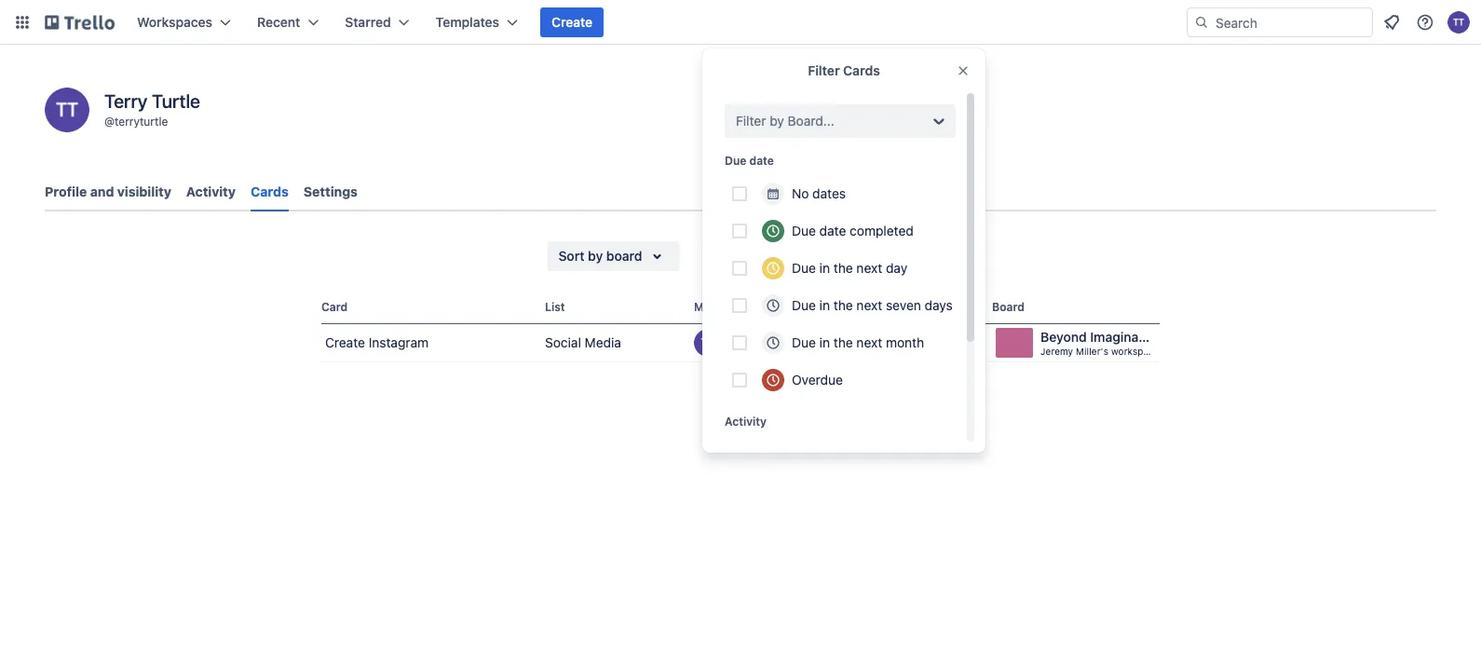 Task type: vqa. For each thing, say whether or not it's contained in the screenshot.
THE WORKSPACES to the right
no



Task type: describe. For each thing, give the bounding box(es) containing it.
workspace
[[1112, 346, 1160, 356]]

social media
[[545, 335, 621, 350]]

sort by board button
[[547, 241, 680, 271]]

the for day
[[834, 260, 853, 276]]

no
[[792, 186, 809, 201]]

0 vertical spatial cards
[[843, 63, 880, 78]]

the for month
[[834, 335, 853, 350]]

settings
[[304, 184, 358, 199]]

workspaces
[[137, 14, 213, 30]]

by for filter
[[770, 113, 784, 129]]

due in the next day
[[792, 260, 908, 276]]

0 horizontal spatial activity
[[186, 184, 236, 199]]

create for create instagram
[[325, 335, 365, 350]]

1 vertical spatial filter
[[736, 113, 766, 129]]

due down due in the next day
[[792, 298, 816, 313]]

create button
[[540, 7, 604, 37]]

next for seven
[[857, 298, 883, 313]]

starred
[[345, 14, 391, 30]]

recent button
[[246, 7, 330, 37]]

board...
[[788, 113, 835, 129]]

day
[[886, 260, 908, 276]]

in for due in the next month
[[820, 335, 830, 350]]

due date completed
[[792, 223, 914, 239]]

sort
[[559, 248, 585, 264]]

turtle
[[152, 89, 200, 111]]

media
[[585, 335, 621, 350]]

cards inside button
[[770, 248, 807, 264]]

next for day
[[857, 260, 883, 276]]

no dates
[[792, 186, 846, 201]]

beyond
[[1041, 329, 1087, 345]]

0 vertical spatial date
[[750, 154, 774, 167]]

overdue
[[792, 372, 843, 388]]

sort by board
[[559, 248, 643, 264]]

Search field
[[1210, 8, 1373, 36]]

board
[[607, 248, 643, 264]]

members
[[694, 300, 745, 313]]

1 vertical spatial terry turtle (terryturtle) image
[[694, 329, 722, 357]]

clear filters
[[852, 248, 923, 264]]

recent
[[257, 14, 300, 30]]

jeremy
[[1041, 346, 1074, 356]]

open information menu image
[[1416, 13, 1435, 32]]

0 notifications image
[[1381, 11, 1403, 34]]

settings link
[[304, 175, 358, 209]]

0 vertical spatial filter
[[808, 63, 840, 78]]

workspaces button
[[126, 7, 242, 37]]

1 horizontal spatial due date
[[853, 300, 902, 313]]

0 horizontal spatial due date
[[725, 154, 774, 167]]

back to home image
[[45, 7, 115, 37]]

the for seven
[[834, 298, 853, 313]]

due down no
[[792, 223, 816, 239]]

search image
[[1195, 15, 1210, 30]]

imagination
[[1091, 329, 1163, 345]]

miller's
[[1076, 346, 1109, 356]]



Task type: locate. For each thing, give the bounding box(es) containing it.
filter cards button
[[702, 241, 818, 271]]

filter cards
[[808, 63, 880, 78], [736, 248, 807, 264]]

due date up the due in the next month
[[853, 300, 902, 313]]

2 horizontal spatial cards
[[843, 63, 880, 78]]

2 vertical spatial date
[[877, 300, 902, 313]]

1 horizontal spatial by
[[770, 113, 784, 129]]

due
[[725, 154, 747, 167], [792, 223, 816, 239], [792, 260, 816, 276], [792, 298, 816, 313], [853, 300, 874, 313], [792, 335, 816, 350]]

the
[[834, 260, 853, 276], [834, 298, 853, 313], [834, 335, 853, 350]]

1 vertical spatial due date
[[853, 300, 902, 313]]

0 vertical spatial next
[[857, 260, 883, 276]]

by left board...
[[770, 113, 784, 129]]

templates
[[436, 14, 499, 30]]

terry
[[104, 89, 148, 111]]

due down due date completed
[[792, 260, 816, 276]]

by inside sort by board "popup button"
[[588, 248, 603, 264]]

0 horizontal spatial date
[[750, 154, 774, 167]]

filter up board...
[[808, 63, 840, 78]]

next left day
[[857, 260, 883, 276]]

2 in from the top
[[820, 298, 830, 313]]

1 horizontal spatial cards
[[770, 248, 807, 264]]

filter left board...
[[736, 113, 766, 129]]

in down due in the next day
[[820, 298, 830, 313]]

date down the dates
[[820, 223, 846, 239]]

visibility
[[117, 184, 171, 199]]

1 vertical spatial date
[[820, 223, 846, 239]]

filters
[[887, 248, 923, 264]]

create
[[552, 14, 593, 30], [325, 335, 365, 350]]

terry turtle @ terryturtle
[[104, 89, 200, 128]]

0 vertical spatial activity
[[186, 184, 236, 199]]

date
[[750, 154, 774, 167], [820, 223, 846, 239], [877, 300, 902, 313]]

by right 'sort'
[[588, 248, 603, 264]]

0 vertical spatial by
[[770, 113, 784, 129]]

1 vertical spatial cards
[[251, 184, 289, 199]]

close popover image
[[956, 63, 971, 78]]

social
[[545, 335, 581, 350]]

3 in from the top
[[820, 335, 830, 350]]

clear filters button
[[840, 241, 934, 271]]

2 vertical spatial next
[[857, 335, 883, 350]]

due date
[[725, 154, 774, 167], [853, 300, 902, 313]]

1 the from the top
[[834, 260, 853, 276]]

next
[[857, 260, 883, 276], [857, 298, 883, 313], [857, 335, 883, 350]]

terry turtle (terryturtle) image
[[1448, 11, 1470, 34], [694, 329, 722, 357]]

next for month
[[857, 335, 883, 350]]

month
[[886, 335, 925, 350]]

2 vertical spatial cards
[[770, 248, 807, 264]]

terryturtle
[[115, 115, 168, 128]]

cards
[[843, 63, 880, 78], [251, 184, 289, 199], [770, 248, 807, 264]]

in
[[820, 260, 830, 276], [820, 298, 830, 313], [820, 335, 830, 350]]

1 next from the top
[[857, 260, 883, 276]]

beyond imagination jeremy miller's workspace
[[1041, 329, 1163, 356]]

create inside create instagram link
[[325, 335, 365, 350]]

instagram
[[369, 335, 429, 350]]

3 the from the top
[[834, 335, 853, 350]]

0 vertical spatial due date
[[725, 154, 774, 167]]

1 in from the top
[[820, 260, 830, 276]]

2 vertical spatial filter
[[736, 248, 767, 264]]

the up overdue
[[834, 335, 853, 350]]

0 horizontal spatial by
[[588, 248, 603, 264]]

filter by board...
[[736, 113, 835, 129]]

the down due in the next day
[[834, 298, 853, 313]]

the down due date completed
[[834, 260, 853, 276]]

1 vertical spatial in
[[820, 298, 830, 313]]

terry turtle (terryturtle) image inside primary element
[[1448, 11, 1470, 34]]

date down filter by board...
[[750, 154, 774, 167]]

date down day
[[877, 300, 902, 313]]

1 horizontal spatial terry turtle (terryturtle) image
[[1448, 11, 1470, 34]]

1 horizontal spatial activity
[[725, 415, 767, 428]]

due date down filter by board...
[[725, 154, 774, 167]]

2 vertical spatial the
[[834, 335, 853, 350]]

profile and visibility link
[[45, 175, 171, 209]]

@
[[104, 115, 115, 128]]

profile
[[45, 184, 87, 199]]

create instagram link
[[321, 324, 538, 362]]

filter
[[808, 63, 840, 78], [736, 113, 766, 129], [736, 248, 767, 264]]

activity
[[186, 184, 236, 199], [725, 415, 767, 428]]

next left seven
[[857, 298, 883, 313]]

activity link
[[186, 175, 236, 209]]

starred button
[[334, 7, 421, 37]]

1 vertical spatial activity
[[725, 415, 767, 428]]

0 horizontal spatial terry turtle (terryturtle) image
[[694, 329, 722, 357]]

due up overdue
[[792, 335, 816, 350]]

3 next from the top
[[857, 335, 883, 350]]

0 vertical spatial create
[[552, 14, 593, 30]]

in for due in the next day
[[820, 260, 830, 276]]

filter cards down no
[[736, 248, 807, 264]]

0 vertical spatial in
[[820, 260, 830, 276]]

clear
[[852, 248, 884, 264]]

0 horizontal spatial create
[[325, 335, 365, 350]]

due in the next month
[[792, 335, 925, 350]]

completed
[[850, 223, 914, 239]]

1 horizontal spatial date
[[820, 223, 846, 239]]

filter cards up board...
[[808, 63, 880, 78]]

next left month
[[857, 335, 883, 350]]

create for create
[[552, 14, 593, 30]]

profile and visibility
[[45, 184, 171, 199]]

0 vertical spatial terry turtle (terryturtle) image
[[1448, 11, 1470, 34]]

2 next from the top
[[857, 298, 883, 313]]

terry turtle (terryturtle) image
[[45, 88, 89, 132]]

dates
[[813, 186, 846, 201]]

1 vertical spatial by
[[588, 248, 603, 264]]

by
[[770, 113, 784, 129], [588, 248, 603, 264]]

templates button
[[425, 7, 529, 37]]

2 the from the top
[[834, 298, 853, 313]]

1 vertical spatial next
[[857, 298, 883, 313]]

1 horizontal spatial create
[[552, 14, 593, 30]]

0 horizontal spatial filter cards
[[736, 248, 807, 264]]

1 horizontal spatial filter cards
[[808, 63, 880, 78]]

create instagram
[[325, 335, 429, 350]]

by for sort
[[588, 248, 603, 264]]

in left clear
[[820, 260, 830, 276]]

1 vertical spatial filter cards
[[736, 248, 807, 264]]

card
[[321, 300, 348, 313]]

2 horizontal spatial date
[[877, 300, 902, 313]]

filter inside button
[[736, 248, 767, 264]]

2 vertical spatial in
[[820, 335, 830, 350]]

cards link
[[251, 175, 289, 212]]

and
[[90, 184, 114, 199]]

due down filter by board...
[[725, 154, 747, 167]]

seven
[[886, 298, 921, 313]]

in up overdue
[[820, 335, 830, 350]]

1 vertical spatial create
[[325, 335, 365, 350]]

due up the due in the next month
[[853, 300, 874, 313]]

days
[[925, 298, 953, 313]]

primary element
[[0, 0, 1482, 45]]

0 vertical spatial the
[[834, 260, 853, 276]]

0 horizontal spatial cards
[[251, 184, 289, 199]]

filter cards inside filter cards button
[[736, 248, 807, 264]]

filter up members at top
[[736, 248, 767, 264]]

board
[[992, 300, 1025, 313]]

create inside create button
[[552, 14, 593, 30]]

0 vertical spatial filter cards
[[808, 63, 880, 78]]

due in the next seven days
[[792, 298, 953, 313]]

list
[[545, 300, 565, 313]]

terry turtle (terryturtle) image right open information menu image
[[1448, 11, 1470, 34]]

in for due in the next seven days
[[820, 298, 830, 313]]

1 vertical spatial the
[[834, 298, 853, 313]]

terry turtle (terryturtle) image down members at top
[[694, 329, 722, 357]]



